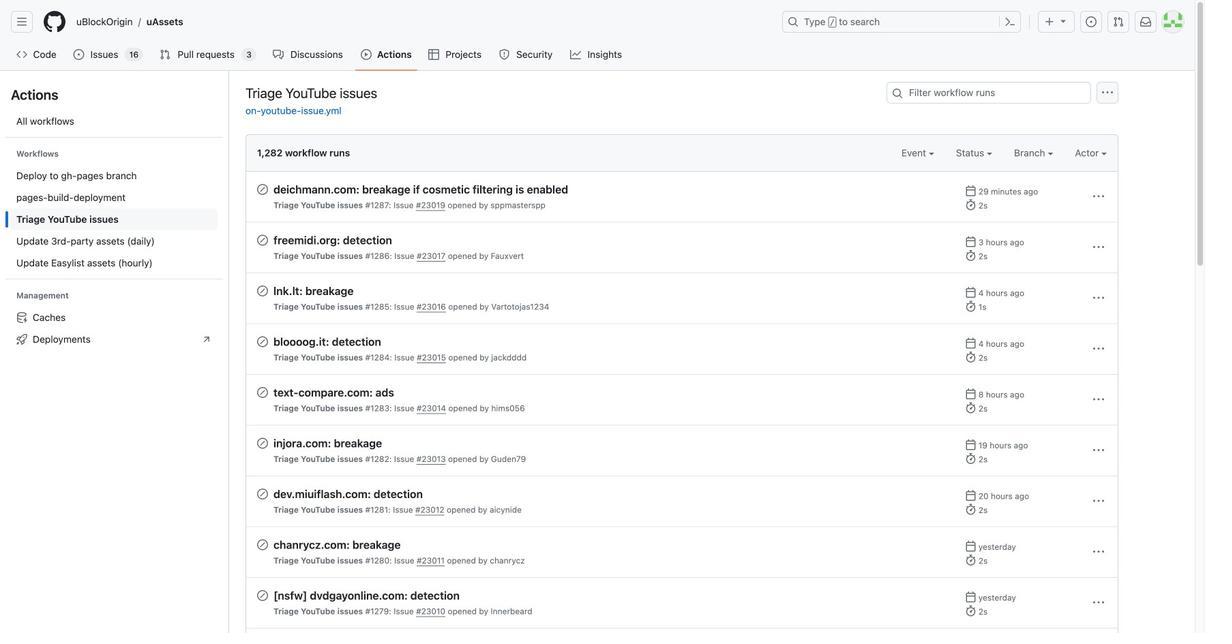 Task type: vqa. For each thing, say whether or not it's contained in the screenshot.
first skipped icon
yes



Task type: describe. For each thing, give the bounding box(es) containing it.
git pull request image for issue opened icon
[[1113, 16, 1124, 27]]

4 show options image from the top
[[1093, 445, 1104, 456]]

plus image
[[1044, 16, 1055, 27]]

command palette image
[[1005, 16, 1016, 27]]

issue opened image
[[73, 49, 84, 60]]

run duration image for 1st show options icon from the top of the page
[[965, 200, 976, 210]]

run duration image for 4th show options image from the top of the page
[[965, 606, 976, 617]]

skipped image for 1st show options icon from the bottom
[[257, 540, 268, 551]]

calendar image for 4th show options image from the top of the page run duration icon
[[965, 592, 976, 603]]

run duration image for 1st show options icon from the bottom
[[965, 555, 976, 566]]

skipped image for run duration image associated with fourth show options image from the bottom's calendar image
[[257, 337, 268, 348]]

run duration image for 3rd show options icon from the top
[[965, 301, 976, 312]]

issue opened image
[[1086, 16, 1097, 27]]

run duration image for third show options image from the top
[[965, 504, 976, 515]]

3 show options image from the top
[[1093, 293, 1104, 304]]

skipped image for calendar icon related to run duration icon associated with 1st show options icon from the top of the page
[[257, 184, 268, 195]]

table image
[[428, 49, 439, 60]]

run duration image for 2nd show options image from the top of the page
[[965, 403, 976, 414]]

calendar image for third show options image from the top's run duration icon
[[965, 490, 976, 501]]

triangle down image
[[1058, 15, 1069, 26]]

1 show options image from the top
[[1093, 344, 1104, 355]]

calendar image for run duration icon related to 2nd show options image from the top of the page
[[965, 389, 976, 400]]

2 vertical spatial list
[[11, 307, 218, 351]]

code image
[[16, 49, 27, 60]]

calendar image for 3rd show options icon from the top's run duration image
[[965, 287, 976, 298]]

graph image
[[570, 49, 581, 60]]

calendar image for fourth show options icon from the bottom of the page run duration icon
[[965, 236, 976, 247]]

calendar image for 1st show options icon from the bottom run duration icon
[[965, 541, 976, 552]]

2 show options image from the top
[[1093, 394, 1104, 405]]



Task type: locate. For each thing, give the bounding box(es) containing it.
5 calendar image from the top
[[965, 592, 976, 603]]

3 run duration image from the top
[[965, 403, 976, 414]]

3 skipped image from the top
[[257, 489, 268, 500]]

search image
[[892, 88, 903, 99]]

skipped image for 3rd show options icon from the top
[[257, 286, 268, 297]]

skipped image for run duration image associated with 2nd show options icon from the bottom of the page's calendar image
[[257, 438, 268, 449]]

run duration image for fourth show options icon from the bottom of the page
[[965, 250, 976, 261]]

0 vertical spatial list
[[71, 11, 774, 33]]

Filter workflow runs search field
[[887, 82, 1091, 104]]

2 calendar image from the top
[[965, 338, 976, 349]]

comment discussion image
[[273, 49, 284, 60]]

skipped image for fourth show options icon from the bottom of the page
[[257, 235, 268, 246]]

4 skipped image from the top
[[257, 540, 268, 551]]

git pull request image for issue opened image
[[160, 49, 171, 60]]

calendar image for run duration image associated with 2nd show options icon from the bottom of the page
[[965, 440, 976, 451]]

run duration image for 2nd show options icon from the bottom of the page
[[965, 454, 976, 465]]

calendar image for run duration image associated with fourth show options image from the bottom
[[965, 338, 976, 349]]

4 show options image from the top
[[1093, 598, 1104, 609]]

5 show options image from the top
[[1093, 547, 1104, 558]]

shield image
[[499, 49, 510, 60]]

calendar image
[[965, 236, 976, 247], [965, 338, 976, 349], [965, 440, 976, 451], [965, 490, 976, 501]]

run duration image
[[965, 200, 976, 210], [965, 250, 976, 261], [965, 403, 976, 414], [965, 504, 976, 515], [965, 555, 976, 566], [965, 606, 976, 617]]

1 run duration image from the top
[[965, 301, 976, 312]]

1 calendar image from the top
[[965, 236, 976, 247]]

2 skipped image from the top
[[257, 286, 268, 297]]

1 horizontal spatial git pull request image
[[1113, 16, 1124, 27]]

2 run duration image from the top
[[965, 250, 976, 261]]

list
[[71, 11, 774, 33], [11, 165, 218, 274], [11, 307, 218, 351]]

2 skipped image from the top
[[257, 337, 268, 348]]

3 calendar image from the top
[[965, 389, 976, 400]]

2 show options image from the top
[[1093, 242, 1104, 253]]

1 show options image from the top
[[1093, 191, 1104, 202]]

1 calendar image from the top
[[965, 186, 976, 196]]

1 vertical spatial list
[[11, 165, 218, 274]]

homepage image
[[44, 11, 65, 33]]

3 show options image from the top
[[1093, 496, 1104, 507]]

kebab horizontal image
[[1102, 87, 1113, 98]]

4 calendar image from the top
[[965, 490, 976, 501]]

2 vertical spatial run duration image
[[965, 454, 976, 465]]

1 run duration image from the top
[[965, 200, 976, 210]]

None search field
[[887, 82, 1091, 104]]

1 skipped image from the top
[[257, 235, 268, 246]]

calendar image for run duration icon associated with 1st show options icon from the top of the page
[[965, 186, 976, 196]]

calendar image
[[965, 186, 976, 196], [965, 287, 976, 298], [965, 389, 976, 400], [965, 541, 976, 552], [965, 592, 976, 603]]

show options image
[[1093, 344, 1104, 355], [1093, 394, 1104, 405], [1093, 496, 1104, 507], [1093, 598, 1104, 609]]

3 run duration image from the top
[[965, 454, 976, 465]]

1 vertical spatial run duration image
[[965, 352, 976, 363]]

2 run duration image from the top
[[965, 352, 976, 363]]

4 calendar image from the top
[[965, 541, 976, 552]]

4 skipped image from the top
[[257, 438, 268, 449]]

4 run duration image from the top
[[965, 504, 976, 515]]

5 run duration image from the top
[[965, 555, 976, 566]]

skipped image
[[257, 235, 268, 246], [257, 286, 268, 297], [257, 489, 268, 500], [257, 540, 268, 551], [257, 591, 268, 602]]

3 calendar image from the top
[[965, 440, 976, 451]]

5 skipped image from the top
[[257, 591, 268, 602]]

3 skipped image from the top
[[257, 387, 268, 398]]

notifications image
[[1141, 16, 1151, 27]]

2 calendar image from the top
[[965, 287, 976, 298]]

play image
[[361, 49, 372, 60]]

1 skipped image from the top
[[257, 184, 268, 195]]

0 horizontal spatial git pull request image
[[160, 49, 171, 60]]

run duration image for fourth show options image from the bottom
[[965, 352, 976, 363]]

skipped image
[[257, 184, 268, 195], [257, 337, 268, 348], [257, 387, 268, 398], [257, 438, 268, 449]]

0 vertical spatial git pull request image
[[1113, 16, 1124, 27]]

skipped image for run duration icon related to 2nd show options image from the top of the page calendar icon
[[257, 387, 268, 398]]

show options image
[[1093, 191, 1104, 202], [1093, 242, 1104, 253], [1093, 293, 1104, 304], [1093, 445, 1104, 456], [1093, 547, 1104, 558]]

git pull request image
[[1113, 16, 1124, 27], [160, 49, 171, 60]]

1 vertical spatial git pull request image
[[160, 49, 171, 60]]

run duration image
[[965, 301, 976, 312], [965, 352, 976, 363], [965, 454, 976, 465]]

6 run duration image from the top
[[965, 606, 976, 617]]

0 vertical spatial run duration image
[[965, 301, 976, 312]]



